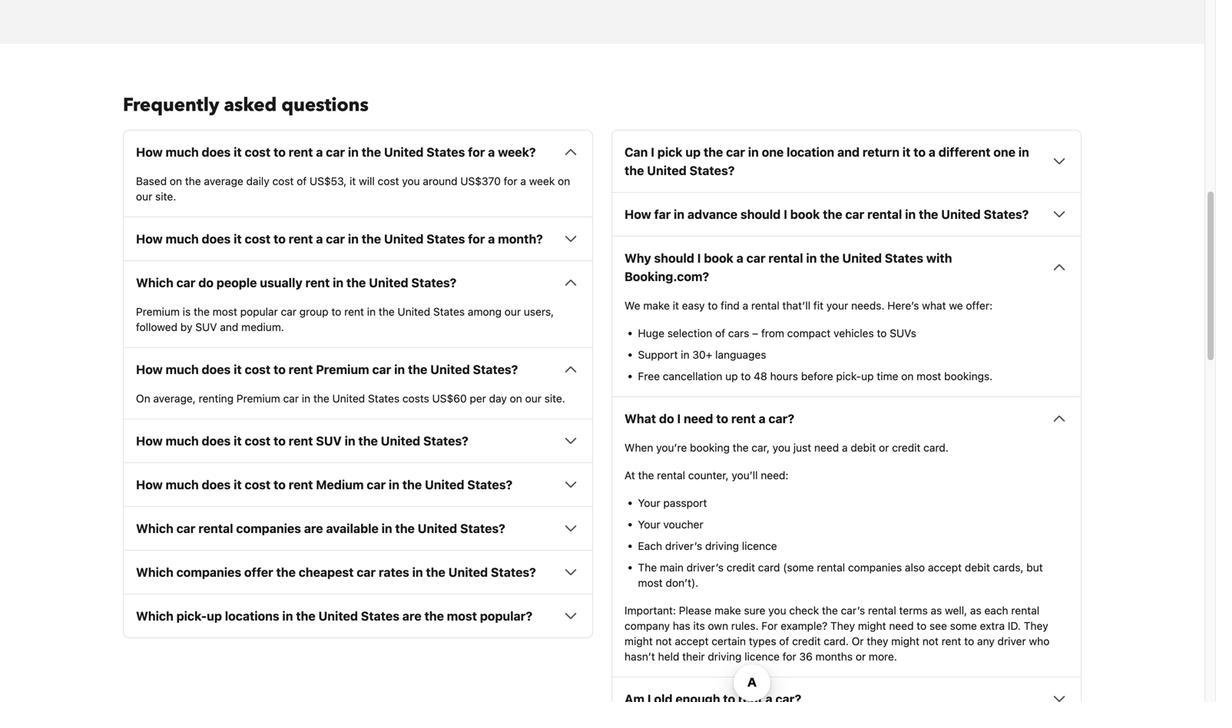 Task type: describe. For each thing, give the bounding box(es) containing it.
from
[[762, 326, 785, 339]]

companies inside dropdown button
[[176, 565, 241, 579]]

we
[[949, 299, 963, 311]]

different
[[939, 144, 991, 159]]

people
[[217, 275, 257, 290]]

i up why should i book a car rental in the united states with booking.com?
[[784, 207, 788, 221]]

48
[[754, 370, 768, 382]]

the down cheapest
[[296, 609, 316, 623]]

which for which pick-up locations in the united states are the most popular?
[[136, 609, 174, 623]]

compact
[[788, 326, 831, 339]]

the left popular?
[[425, 609, 444, 623]]

cards,
[[993, 561, 1024, 574]]

premium inside dropdown button
[[316, 362, 369, 376]]

is
[[183, 305, 191, 318]]

which for which companies offer the cheapest car rates in the united states?
[[136, 565, 174, 579]]

questions
[[282, 92, 369, 117]]

us$53,
[[310, 174, 347, 187]]

for inside important: please make sure you check the car's rental terms as well, as each rental company has its own rules. for example? they might need to see some extra id. they might not accept certain types of credit card. or they might not rent to any driver who hasn't held their driving licence for 36 months or more.
[[783, 650, 797, 663]]

in inside 'dropdown button'
[[382, 521, 392, 536]]

rental inside 'dropdown button'
[[199, 521, 233, 536]]

on right week
[[558, 174, 570, 187]]

your voucher
[[638, 518, 704, 531]]

the right offer at the bottom left of page
[[276, 565, 296, 579]]

1 horizontal spatial should
[[741, 207, 781, 221]]

how far in advance should i book the car rental in the united states?
[[625, 207, 1029, 221]]

by
[[181, 320, 193, 333]]

its
[[694, 619, 705, 632]]

0 vertical spatial debit
[[851, 441, 876, 454]]

booking.com?
[[625, 269, 709, 283]]

average,
[[153, 392, 196, 404]]

the up with
[[919, 207, 939, 221]]

the
[[638, 561, 657, 574]]

car?
[[769, 411, 795, 426]]

rent inside premium is the most popular car group to rent in the united states among our users, followed by suv and medium.
[[344, 305, 364, 318]]

driver's inside the main driver's credit card (some rental companies also accept debit cards, but most don't).
[[687, 561, 724, 574]]

2 as from the left
[[971, 604, 982, 617]]

also
[[905, 561, 925, 574]]

how much does it cost to rent a car in the united states for a week?
[[136, 144, 536, 159]]

it inside how much does it cost to rent a car in the united states for a month? dropdown button
[[234, 231, 242, 246]]

renting
[[199, 392, 234, 404]]

which car do people usually rent in the united states?
[[136, 275, 457, 290]]

hasn't
[[625, 650, 655, 663]]

vehicles
[[834, 326, 874, 339]]

rental inside the main driver's credit card (some rental companies also accept debit cards, but most don't).
[[817, 561, 846, 574]]

they
[[867, 635, 889, 647]]

on right time
[[902, 370, 914, 382]]

a up "which car do people usually rent in the united states?"
[[316, 231, 323, 246]]

much for how much does it cost to rent a car in the united states for a week?
[[166, 144, 199, 159]]

how for how much does it cost to rent premium car in the united states?
[[136, 362, 163, 376]]

states inside "dropdown button"
[[361, 609, 400, 623]]

it inside can i pick up the car in one location and return it to a different one in the united states?
[[903, 144, 911, 159]]

the down the which car do people usually rent in the united states? dropdown button
[[379, 305, 395, 318]]

on right based on the top
[[170, 174, 182, 187]]

states left costs
[[368, 392, 400, 404]]

followed
[[136, 320, 178, 333]]

it inside the how much does it cost to rent a car in the united states for a week? dropdown button
[[234, 144, 242, 159]]

suv inside premium is the most popular car group to rent in the united states among our users, followed by suv and medium.
[[195, 320, 217, 333]]

well,
[[945, 604, 968, 617]]

you inside important: please make sure you check the car's rental terms as well, as each rental company has its own rules. for example? they might need to see some extra id. they might not accept certain types of credit card. or they might not rent to any driver who hasn't held their driving licence for 36 months or more.
[[769, 604, 787, 617]]

each driver's driving licence
[[638, 539, 777, 552]]

your for your passport
[[638, 496, 661, 509]]

to inside can i pick up the car in one location and return it to a different one in the united states?
[[914, 144, 926, 159]]

how much does it cost to rent suv in the united states? button
[[136, 431, 580, 450]]

debit inside the main driver's credit card (some rental companies also accept debit cards, but most don't).
[[965, 561, 991, 574]]

2 horizontal spatial credit
[[892, 441, 921, 454]]

the inside based on the average daily cost of us$53, it will cost you around us$370 for a week on our site.
[[185, 174, 201, 187]]

more.
[[869, 650, 898, 663]]

the up will
[[362, 144, 381, 159]]

to down some
[[965, 635, 975, 647]]

2 vertical spatial premium
[[237, 392, 280, 404]]

a inside what do i need to rent a car? dropdown button
[[759, 411, 766, 426]]

daily
[[246, 174, 270, 187]]

to inside dropdown button
[[274, 362, 286, 376]]

need:
[[761, 469, 789, 481]]

held
[[658, 650, 680, 663]]

why
[[625, 250, 651, 265]]

it inside how much does it cost to rent suv in the united states? dropdown button
[[234, 433, 242, 448]]

which companies offer the cheapest car rates in the united states?
[[136, 565, 536, 579]]

us$370
[[461, 174, 501, 187]]

the right is
[[194, 305, 210, 318]]

or inside important: please make sure you check the car's rental terms as well, as each rental company has its own rules. for example? they might need to see some extra id. they might not accept certain types of credit card. or they might not rent to any driver who hasn't held their driving licence for 36 months or more.
[[856, 650, 866, 663]]

car inside 'dropdown button'
[[176, 521, 196, 536]]

in inside premium is the most popular car group to rent in the united states among our users, followed by suv and medium.
[[367, 305, 376, 318]]

united inside 'dropdown button'
[[418, 521, 457, 536]]

1 horizontal spatial card.
[[924, 441, 949, 454]]

far
[[654, 207, 671, 221]]

book inside why should i book a car rental in the united states with booking.com?
[[704, 250, 734, 265]]

0 vertical spatial driver's
[[665, 539, 703, 552]]

the right rates
[[426, 565, 446, 579]]

the right at
[[638, 469, 654, 481]]

up left time
[[862, 370, 874, 382]]

much for how much does it cost to rent premium car in the united states?
[[166, 362, 199, 376]]

popular?
[[480, 609, 533, 623]]

1 horizontal spatial might
[[858, 619, 887, 632]]

what do i need to rent a car? button
[[625, 409, 1069, 428]]

2 horizontal spatial might
[[892, 635, 920, 647]]

hours
[[771, 370, 799, 382]]

are inside "dropdown button"
[[403, 609, 422, 623]]

states? inside can i pick up the car in one location and return it to a different one in the united states?
[[690, 163, 735, 177]]

the down can
[[625, 163, 644, 177]]

1 vertical spatial you
[[773, 441, 791, 454]]

accept inside the main driver's credit card (some rental companies also accept debit cards, but most don't).
[[928, 561, 962, 574]]

will
[[359, 174, 375, 187]]

each
[[985, 604, 1009, 617]]

can
[[625, 144, 648, 159]]

that'll
[[783, 299, 811, 311]]

which pick-up locations in the united states are the most popular? button
[[136, 607, 580, 625]]

to left see
[[917, 619, 927, 632]]

which for which car do people usually rent in the united states?
[[136, 275, 174, 290]]

the up "which car rental companies are available in the united states?" 'dropdown button'
[[403, 477, 422, 492]]

a left 'month?'
[[488, 231, 495, 246]]

to up the usually
[[274, 231, 286, 246]]

2 they from the left
[[1024, 619, 1049, 632]]

up down languages
[[726, 370, 738, 382]]

id.
[[1008, 619, 1021, 632]]

rent up on average, renting premium car in the united states costs us$60 per day on our site.
[[289, 362, 313, 376]]

to down how much does it cost to rent suv in the united states?
[[274, 477, 286, 492]]

types
[[749, 635, 777, 647]]

how much does it cost to rent premium car in the united states?
[[136, 362, 518, 376]]

and inside premium is the most popular car group to rent in the united states among our users, followed by suv and medium.
[[220, 320, 239, 333]]

needs.
[[852, 299, 885, 311]]

you're
[[656, 441, 687, 454]]

own
[[708, 619, 729, 632]]

the inside why should i book a car rental in the united states with booking.com?
[[820, 250, 840, 265]]

2 not from the left
[[923, 635, 939, 647]]

up inside can i pick up the car in one location and return it to a different one in the united states?
[[686, 144, 701, 159]]

or
[[852, 635, 864, 647]]

a right find
[[743, 299, 749, 311]]

cheapest
[[299, 565, 354, 579]]

which car rental companies are available in the united states? button
[[136, 519, 580, 537]]

for inside the how much does it cost to rent a car in the united states for a week? dropdown button
[[468, 144, 485, 159]]

a left week?
[[488, 144, 495, 159]]

why should i book a car rental in the united states with booking.com?
[[625, 250, 953, 283]]

–
[[753, 326, 759, 339]]

for inside based on the average daily cost of us$53, it will cost you around us$370 for a week on our site.
[[504, 174, 518, 187]]

car inside can i pick up the car in one location and return it to a different one in the united states?
[[726, 144, 745, 159]]

most inside "dropdown button"
[[447, 609, 477, 623]]

popular
[[240, 305, 278, 318]]

does for how much does it cost to rent medium car in the united states?
[[202, 477, 231, 492]]

before
[[801, 370, 834, 382]]

extra
[[980, 619, 1005, 632]]

month?
[[498, 231, 543, 246]]

much for how much does it cost to rent a car in the united states for a month?
[[166, 231, 199, 246]]

the left car,
[[733, 441, 749, 454]]

1 vertical spatial need
[[815, 441, 839, 454]]

we
[[625, 299, 641, 311]]

any
[[978, 635, 995, 647]]

cancellation
[[663, 370, 723, 382]]

why should i book a car rental in the united states with booking.com? button
[[625, 248, 1069, 285]]

the inside important: please make sure you check the car's rental terms as well, as each rental company has its own rules. for example? they might need to see some extra id. they might not accept certain types of credit card. or they might not rent to any driver who hasn't held their driving licence for 36 months or more.
[[822, 604, 838, 617]]

credit inside important: please make sure you check the car's rental terms as well, as each rental company has its own rules. for example? they might need to see some extra id. they might not accept certain types of credit card. or they might not rent to any driver who hasn't held their driving licence for 36 months or more.
[[793, 635, 821, 647]]

us$60
[[432, 392, 467, 404]]

(some
[[783, 561, 814, 574]]

free cancellation up to 48 hours before pick-up time on most bookings.
[[638, 370, 993, 382]]

1 they from the left
[[831, 619, 855, 632]]

premium inside premium is the most popular car group to rent in the united states among our users, followed by suv and medium.
[[136, 305, 180, 318]]

states up around
[[427, 144, 465, 159]]

bookings.
[[945, 370, 993, 382]]

driver
[[998, 635, 1027, 647]]

companies inside the main driver's credit card (some rental companies also accept debit cards, but most don't).
[[848, 561, 902, 574]]

do inside dropdown button
[[199, 275, 214, 290]]

your for your voucher
[[638, 518, 661, 531]]

based on the average daily cost of us$53, it will cost you around us$370 for a week on our site.
[[136, 174, 570, 202]]

what
[[922, 299, 946, 311]]

to left suvs
[[877, 326, 887, 339]]

card. inside important: please make sure you check the car's rental terms as well, as each rental company has its own rules. for example? they might need to see some extra id. they might not accept certain types of credit card. or they might not rent to any driver who hasn't held their driving licence for 36 months or more.
[[824, 635, 849, 647]]

to left find
[[708, 299, 718, 311]]

in inside "dropdown button"
[[282, 609, 293, 623]]

united inside premium is the most popular car group to rent in the united states among our users, followed by suv and medium.
[[398, 305, 431, 318]]

average
[[204, 174, 243, 187]]

huge selection of cars – from compact vehicles to suvs
[[638, 326, 917, 339]]

car inside premium is the most popular car group to rent in the united states among our users, followed by suv and medium.
[[281, 305, 297, 318]]

to up how much does it cost to rent medium car in the united states?
[[274, 433, 286, 448]]

i inside can i pick up the car in one location and return it to a different one in the united states?
[[651, 144, 655, 159]]

to up booking
[[716, 411, 729, 426]]

rent up how much does it cost to rent medium car in the united states?
[[289, 433, 313, 448]]

the up the which car do people usually rent in the united states? dropdown button
[[362, 231, 381, 246]]

your
[[827, 299, 849, 311]]

the up premium is the most popular car group to rent in the united states among our users, followed by suv and medium.
[[347, 275, 366, 290]]

which pick-up locations in the united states are the most popular?
[[136, 609, 533, 623]]

how much does it cost to rent premium car in the united states? button
[[136, 360, 580, 378]]

united inside why should i book a car rental in the united states with booking.com?
[[843, 250, 882, 265]]

voucher
[[664, 518, 704, 531]]

does for how much does it cost to rent a car in the united states for a month?
[[202, 231, 231, 246]]

rent up us$53,
[[289, 144, 313, 159]]

which for which car rental companies are available in the united states?
[[136, 521, 174, 536]]

cost for how much does it cost to rent a car in the united states for a month?
[[245, 231, 271, 246]]

just
[[794, 441, 812, 454]]

it inside how much does it cost to rent premium car in the united states? dropdown button
[[234, 362, 242, 376]]

0 horizontal spatial might
[[625, 635, 653, 647]]

how for how far in advance should i book the car rental in the united states?
[[625, 207, 652, 221]]

usually
[[260, 275, 303, 290]]

how for how much does it cost to rent a car in the united states for a week?
[[136, 144, 163, 159]]



Task type: vqa. For each thing, say whether or not it's contained in the screenshot.
week?
yes



Task type: locate. For each thing, give the bounding box(es) containing it.
1 vertical spatial and
[[220, 320, 239, 333]]

might
[[858, 619, 887, 632], [625, 635, 653, 647], [892, 635, 920, 647]]

1 does from the top
[[202, 144, 231, 159]]

based
[[136, 174, 167, 187]]

one
[[762, 144, 784, 159], [994, 144, 1016, 159]]

companies up offer at the bottom left of page
[[236, 521, 301, 536]]

week
[[529, 174, 555, 187]]

as
[[931, 604, 942, 617], [971, 604, 982, 617]]

0 horizontal spatial premium
[[136, 305, 180, 318]]

0 horizontal spatial one
[[762, 144, 784, 159]]

0 horizontal spatial should
[[654, 250, 695, 265]]

available
[[326, 521, 379, 536]]

your
[[638, 496, 661, 509], [638, 518, 661, 531]]

need inside dropdown button
[[684, 411, 714, 426]]

for up us$370
[[468, 144, 485, 159]]

are inside 'dropdown button'
[[304, 521, 323, 536]]

1 vertical spatial accept
[[675, 635, 709, 647]]

support in 30+ languages
[[638, 348, 767, 361]]

2 much from the top
[[166, 231, 199, 246]]

0 vertical spatial and
[[838, 144, 860, 159]]

united inside can i pick up the car in one location and return it to a different one in the united states?
[[647, 163, 687, 177]]

states left with
[[885, 250, 924, 265]]

0 horizontal spatial or
[[856, 650, 866, 663]]

how for how much does it cost to rent a car in the united states for a month?
[[136, 231, 163, 246]]

which
[[136, 275, 174, 290], [136, 521, 174, 536], [136, 565, 174, 579], [136, 609, 174, 623]]

when
[[625, 441, 654, 454]]

for inside how much does it cost to rent a car in the united states for a month? dropdown button
[[468, 231, 485, 246]]

example?
[[781, 619, 828, 632]]

a inside can i pick up the car in one location and return it to a different one in the united states?
[[929, 144, 936, 159]]

how much does it cost to rent a car in the united states for a month? button
[[136, 229, 580, 248]]

pick- left locations
[[176, 609, 207, 623]]

please
[[679, 604, 712, 617]]

3 much from the top
[[166, 362, 199, 376]]

how inside dropdown button
[[136, 362, 163, 376]]

1 horizontal spatial or
[[879, 441, 890, 454]]

the down how much does it cost to rent premium car in the united states?
[[313, 392, 330, 404]]

make up own
[[715, 604, 741, 617]]

months
[[816, 650, 853, 663]]

a
[[316, 144, 323, 159], [488, 144, 495, 159], [929, 144, 936, 159], [521, 174, 526, 187], [316, 231, 323, 246], [488, 231, 495, 246], [737, 250, 744, 265], [743, 299, 749, 311], [759, 411, 766, 426], [842, 441, 848, 454]]

cost for how much does it cost to rent a car in the united states for a week?
[[245, 144, 271, 159]]

1 vertical spatial premium
[[316, 362, 369, 376]]

a inside based on the average daily cost of us$53, it will cost you around us$370 for a week on our site.
[[521, 174, 526, 187]]

2 horizontal spatial premium
[[316, 362, 369, 376]]

does for how much does it cost to rent a car in the united states for a week?
[[202, 144, 231, 159]]

the inside 'dropdown button'
[[395, 521, 415, 536]]

licence inside important: please make sure you check the car's rental terms as well, as each rental company has its own rules. for example? they might need to see some extra id. they might not accept certain types of credit card. or they might not rent to any driver who hasn't held their driving licence for 36 months or more.
[[745, 650, 780, 663]]

location
[[787, 144, 835, 159]]

0 horizontal spatial as
[[931, 604, 942, 617]]

1 horizontal spatial not
[[923, 635, 939, 647]]

rent up "which car do people usually rent in the united states?"
[[289, 231, 313, 246]]

at the rental counter, you'll need:
[[625, 469, 789, 481]]

debit left cards,
[[965, 561, 991, 574]]

1 horizontal spatial our
[[505, 305, 521, 318]]

1 vertical spatial our
[[505, 305, 521, 318]]

states inside why should i book a car rental in the united states with booking.com?
[[885, 250, 924, 265]]

most inside premium is the most popular car group to rent in the united states among our users, followed by suv and medium.
[[213, 305, 237, 318]]

0 horizontal spatial accept
[[675, 635, 709, 647]]

1 vertical spatial credit
[[727, 561, 755, 574]]

states down rates
[[361, 609, 400, 623]]

2 horizontal spatial our
[[525, 392, 542, 404]]

accept
[[928, 561, 962, 574], [675, 635, 709, 647]]

for left 'month?'
[[468, 231, 485, 246]]

1 horizontal spatial do
[[659, 411, 674, 426]]

it inside based on the average daily cost of us$53, it will cost you around us$370 for a week on our site.
[[350, 174, 356, 187]]

you
[[402, 174, 420, 187], [773, 441, 791, 454], [769, 604, 787, 617]]

1 vertical spatial should
[[654, 250, 695, 265]]

0 vertical spatial card.
[[924, 441, 949, 454]]

most
[[213, 305, 237, 318], [917, 370, 942, 382], [638, 576, 663, 589], [447, 609, 477, 623]]

a up us$53,
[[316, 144, 323, 159]]

of inside important: please make sure you check the car's rental terms as well, as each rental company has its own rules. for example? they might need to see some extra id. they might not accept certain types of credit card. or they might not rent to any driver who hasn't held their driving licence for 36 months or more.
[[780, 635, 790, 647]]

how much does it cost to rent medium car in the united states?
[[136, 477, 513, 492]]

0 vertical spatial pick-
[[837, 370, 862, 382]]

our inside based on the average daily cost of us$53, it will cost you around us$370 for a week on our site.
[[136, 190, 152, 202]]

1 horizontal spatial book
[[791, 207, 820, 221]]

most left popular?
[[447, 609, 477, 623]]

much for how much does it cost to rent suv in the united states?
[[166, 433, 199, 448]]

cost for how much does it cost to rent premium car in the united states?
[[245, 362, 271, 376]]

0 vertical spatial or
[[879, 441, 890, 454]]

0 horizontal spatial of
[[297, 174, 307, 187]]

2 vertical spatial of
[[780, 635, 790, 647]]

pick-
[[837, 370, 862, 382], [176, 609, 207, 623]]

they down car's
[[831, 619, 855, 632]]

2 vertical spatial credit
[[793, 635, 821, 647]]

cost for how much does it cost to rent suv in the united states?
[[245, 433, 271, 448]]

we make it easy to find a rental that'll fit your needs. here's what we offer:
[[625, 299, 993, 311]]

support
[[638, 348, 678, 361]]

1 horizontal spatial premium
[[237, 392, 280, 404]]

suvs
[[890, 326, 917, 339]]

their
[[683, 650, 705, 663]]

up right pick in the right top of the page
[[686, 144, 701, 159]]

0 vertical spatial credit
[[892, 441, 921, 454]]

should
[[741, 207, 781, 221], [654, 250, 695, 265]]

counter,
[[688, 469, 729, 481]]

for
[[468, 144, 485, 159], [504, 174, 518, 187], [468, 231, 485, 246], [783, 650, 797, 663]]

site. inside based on the average daily cost of us$53, it will cost you around us$370 for a week on our site.
[[155, 190, 176, 202]]

our
[[136, 190, 152, 202], [505, 305, 521, 318], [525, 392, 542, 404]]

5 does from the top
[[202, 477, 231, 492]]

states?
[[690, 163, 735, 177], [984, 207, 1029, 221], [412, 275, 457, 290], [473, 362, 518, 376], [423, 433, 469, 448], [468, 477, 513, 492], [460, 521, 506, 536], [491, 565, 536, 579]]

suv up how much does it cost to rent medium car in the united states?
[[316, 433, 342, 448]]

a down what do i need to rent a car? dropdown button
[[842, 441, 848, 454]]

i up you're
[[677, 411, 681, 426]]

2 vertical spatial need
[[889, 619, 914, 632]]

2 horizontal spatial need
[[889, 619, 914, 632]]

0 horizontal spatial site.
[[155, 190, 176, 202]]

not down see
[[923, 635, 939, 647]]

do
[[199, 275, 214, 290], [659, 411, 674, 426]]

which inside 'dropdown button'
[[136, 521, 174, 536]]

0 horizontal spatial not
[[656, 635, 672, 647]]

important: please make sure you check the car's rental terms as well, as each rental company has its own rules. for example? they might need to see some extra id. they might not accept certain types of credit card. or they might not rent to any driver who hasn't held their driving licence for 36 months or more.
[[625, 604, 1050, 663]]

how much does it cost to rent medium car in the united states? button
[[136, 475, 580, 494]]

states left the among
[[433, 305, 465, 318]]

rent left medium at the left of page
[[289, 477, 313, 492]]

a left car? at the bottom right
[[759, 411, 766, 426]]

rent inside important: please make sure you check the car's rental terms as well, as each rental company has its own rules. for example? they might need to see some extra id. they might not accept certain types of credit card. or they might not rent to any driver who hasn't held their driving licence for 36 months or more.
[[942, 635, 962, 647]]

should inside why should i book a car rental in the united states with booking.com?
[[654, 250, 695, 265]]

1 horizontal spatial credit
[[793, 635, 821, 647]]

frequently
[[123, 92, 219, 117]]

are down rates
[[403, 609, 422, 623]]

rental inside why should i book a car rental in the united states with booking.com?
[[769, 250, 804, 265]]

it
[[234, 144, 242, 159], [903, 144, 911, 159], [350, 174, 356, 187], [234, 231, 242, 246], [673, 299, 679, 311], [234, 362, 242, 376], [234, 433, 242, 448], [234, 477, 242, 492]]

not
[[656, 635, 672, 647], [923, 635, 939, 647]]

our inside premium is the most popular car group to rent in the united states among our users, followed by suv and medium.
[[505, 305, 521, 318]]

0 horizontal spatial do
[[199, 275, 214, 290]]

1 horizontal spatial need
[[815, 441, 839, 454]]

our for which car do people usually rent in the united states?
[[505, 305, 521, 318]]

do left 'people'
[[199, 275, 214, 290]]

1 vertical spatial driving
[[708, 650, 742, 663]]

2 which from the top
[[136, 521, 174, 536]]

1 vertical spatial suv
[[316, 433, 342, 448]]

0 vertical spatial accept
[[928, 561, 962, 574]]

1 vertical spatial pick-
[[176, 609, 207, 623]]

0 horizontal spatial are
[[304, 521, 323, 536]]

to
[[274, 144, 286, 159], [914, 144, 926, 159], [274, 231, 286, 246], [708, 299, 718, 311], [332, 305, 342, 318], [877, 326, 887, 339], [274, 362, 286, 376], [741, 370, 751, 382], [716, 411, 729, 426], [274, 433, 286, 448], [274, 477, 286, 492], [917, 619, 927, 632], [965, 635, 975, 647]]

might up hasn't
[[625, 635, 653, 647]]

does for how much does it cost to rent premium car in the united states?
[[202, 362, 231, 376]]

might up "they"
[[858, 619, 887, 632]]

1 horizontal spatial they
[[1024, 619, 1049, 632]]

up inside which pick-up locations in the united states are the most popular? "dropdown button"
[[207, 609, 222, 623]]

1 vertical spatial do
[[659, 411, 674, 426]]

among
[[468, 305, 502, 318]]

companies inside 'dropdown button'
[[236, 521, 301, 536]]

states inside premium is the most popular car group to rent in the united states among our users, followed by suv and medium.
[[433, 305, 465, 318]]

2 your from the top
[[638, 518, 661, 531]]

of inside based on the average daily cost of us$53, it will cost you around us$370 for a week on our site.
[[297, 174, 307, 187]]

which inside dropdown button
[[136, 275, 174, 290]]

how far in advance should i book the car rental in the united states? button
[[625, 205, 1069, 223]]

0 horizontal spatial they
[[831, 619, 855, 632]]

need inside important: please make sure you check the car's rental terms as well, as each rental company has its own rules. for example? they might need to see some extra id. they might not accept certain types of credit card. or they might not rent to any driver who hasn't held their driving licence for 36 months or more.
[[889, 619, 914, 632]]

most down 'people'
[[213, 305, 237, 318]]

0 vertical spatial our
[[136, 190, 152, 202]]

1 vertical spatial make
[[715, 604, 741, 617]]

4 much from the top
[[166, 433, 199, 448]]

0 vertical spatial site.
[[155, 190, 176, 202]]

in inside why should i book a car rental in the united states with booking.com?
[[807, 250, 817, 265]]

debit down what do i need to rent a car? dropdown button
[[851, 441, 876, 454]]

card
[[758, 561, 780, 574]]

driver's
[[665, 539, 703, 552], [687, 561, 724, 574]]

1 not from the left
[[656, 635, 672, 647]]

pick
[[658, 144, 683, 159]]

0 vertical spatial are
[[304, 521, 323, 536]]

1 vertical spatial of
[[716, 326, 726, 339]]

it inside how much does it cost to rent medium car in the united states? dropdown button
[[234, 477, 242, 492]]

car
[[326, 144, 345, 159], [726, 144, 745, 159], [846, 207, 865, 221], [326, 231, 345, 246], [747, 250, 766, 265], [176, 275, 196, 290], [281, 305, 297, 318], [372, 362, 391, 376], [283, 392, 299, 404], [367, 477, 386, 492], [176, 521, 196, 536], [357, 565, 376, 579]]

states? inside 'dropdown button'
[[460, 521, 506, 536]]

what do i need to rent a car?
[[625, 411, 795, 426]]

1 vertical spatial driver's
[[687, 561, 724, 574]]

can i pick up the car in one location and return it to a different one in the united states? button
[[625, 142, 1069, 179]]

company
[[625, 619, 670, 632]]

0 vertical spatial do
[[199, 275, 214, 290]]

credit
[[892, 441, 921, 454], [727, 561, 755, 574], [793, 635, 821, 647]]

1 vertical spatial your
[[638, 518, 661, 531]]

need right just
[[815, 441, 839, 454]]

car inside why should i book a car rental in the united states with booking.com?
[[747, 250, 766, 265]]

0 vertical spatial licence
[[742, 539, 777, 552]]

easy
[[682, 299, 705, 311]]

2 horizontal spatial of
[[780, 635, 790, 647]]

0 horizontal spatial need
[[684, 411, 714, 426]]

4 which from the top
[[136, 609, 174, 623]]

2 does from the top
[[202, 231, 231, 246]]

which car rental companies are available in the united states?
[[136, 521, 506, 536]]

does for how much does it cost to rent suv in the united states?
[[202, 433, 231, 448]]

states down around
[[427, 231, 465, 246]]

0 horizontal spatial and
[[220, 320, 239, 333]]

most inside the main driver's credit card (some rental companies also accept debit cards, but most don't).
[[638, 576, 663, 589]]

30+
[[693, 348, 713, 361]]

0 horizontal spatial debit
[[851, 441, 876, 454]]

licence up card
[[742, 539, 777, 552]]

1 horizontal spatial and
[[838, 144, 860, 159]]

rent down some
[[942, 635, 962, 647]]

how for how much does it cost to rent medium car in the united states?
[[136, 477, 163, 492]]

and left return
[[838, 144, 860, 159]]

find
[[721, 299, 740, 311]]

our left users,
[[505, 305, 521, 318]]

1 horizontal spatial make
[[715, 604, 741, 617]]

to inside premium is the most popular car group to rent in the united states among our users, followed by suv and medium.
[[332, 305, 342, 318]]

are left "available"
[[304, 521, 323, 536]]

1 vertical spatial are
[[403, 609, 422, 623]]

advance
[[688, 207, 738, 221]]

1 horizontal spatial suv
[[316, 433, 342, 448]]

0 vertical spatial make
[[644, 299, 670, 311]]

to left 48
[[741, 370, 751, 382]]

certain
[[712, 635, 746, 647]]

time
[[877, 370, 899, 382]]

rental
[[868, 207, 903, 221], [769, 250, 804, 265], [752, 299, 780, 311], [657, 469, 686, 481], [199, 521, 233, 536], [817, 561, 846, 574], [868, 604, 897, 617], [1012, 604, 1040, 617]]

1 horizontal spatial site.
[[545, 392, 566, 404]]

0 horizontal spatial pick-
[[176, 609, 207, 623]]

you inside based on the average daily cost of us$53, it will cost you around us$370 for a week on our site.
[[402, 174, 420, 187]]

0 vertical spatial of
[[297, 174, 307, 187]]

which inside dropdown button
[[136, 565, 174, 579]]

driver's down each driver's driving licence
[[687, 561, 724, 574]]

2 vertical spatial our
[[525, 392, 542, 404]]

need
[[684, 411, 714, 426], [815, 441, 839, 454], [889, 619, 914, 632]]

a up find
[[737, 250, 744, 265]]

accept up their
[[675, 635, 709, 647]]

of right types
[[780, 635, 790, 647]]

0 horizontal spatial make
[[644, 299, 670, 311]]

one right different
[[994, 144, 1016, 159]]

cost for how much does it cost to rent medium car in the united states?
[[245, 477, 271, 492]]

premium right renting
[[237, 392, 280, 404]]

make inside important: please make sure you check the car's rental terms as well, as each rental company has its own rules. for example? they might need to see some extra id. they might not accept certain types of credit card. or they might not rent to any driver who hasn't held their driving licence for 36 months or more.
[[715, 604, 741, 617]]

of left us$53,
[[297, 174, 307, 187]]

licence down types
[[745, 650, 780, 663]]

how much does it cost to rent a car in the united states for a month?
[[136, 231, 543, 246]]

cost
[[245, 144, 271, 159], [272, 174, 294, 187], [378, 174, 399, 187], [245, 231, 271, 246], [245, 362, 271, 376], [245, 433, 271, 448], [245, 477, 271, 492]]

1 vertical spatial book
[[704, 250, 734, 265]]

1 vertical spatial debit
[[965, 561, 991, 574]]

most left bookings.
[[917, 370, 942, 382]]

do inside dropdown button
[[659, 411, 674, 426]]

premium up on average, renting premium car in the united states costs us$60 per day on our site.
[[316, 362, 369, 376]]

1 horizontal spatial pick-
[[837, 370, 862, 382]]

1 as from the left
[[931, 604, 942, 617]]

to down the asked
[[274, 144, 286, 159]]

0 vertical spatial you
[[402, 174, 420, 187]]

1 your from the top
[[638, 496, 661, 509]]

4 does from the top
[[202, 433, 231, 448]]

up left locations
[[207, 609, 222, 623]]

site. right day on the bottom left
[[545, 392, 566, 404]]

up
[[686, 144, 701, 159], [726, 370, 738, 382], [862, 370, 874, 382], [207, 609, 222, 623]]

0 vertical spatial need
[[684, 411, 714, 426]]

1 vertical spatial or
[[856, 650, 866, 663]]

need up booking
[[684, 411, 714, 426]]

the down can i pick up the car in one location and return it to a different one in the united states?
[[823, 207, 843, 221]]

can i pick up the car in one location and return it to a different one in the united states?
[[625, 144, 1030, 177]]

suv inside dropdown button
[[316, 433, 342, 448]]

but
[[1027, 561, 1043, 574]]

1 vertical spatial licence
[[745, 650, 780, 663]]

our right day on the bottom left
[[525, 392, 542, 404]]

0 horizontal spatial credit
[[727, 561, 755, 574]]

united inside "dropdown button"
[[319, 609, 358, 623]]

as up some
[[971, 604, 982, 617]]

i inside why should i book a car rental in the united states with booking.com?
[[698, 250, 701, 265]]

how much does it cost to rent suv in the united states?
[[136, 433, 469, 448]]

the
[[362, 144, 381, 159], [704, 144, 723, 159], [625, 163, 644, 177], [185, 174, 201, 187], [823, 207, 843, 221], [919, 207, 939, 221], [362, 231, 381, 246], [820, 250, 840, 265], [347, 275, 366, 290], [194, 305, 210, 318], [379, 305, 395, 318], [408, 362, 428, 376], [313, 392, 330, 404], [358, 433, 378, 448], [733, 441, 749, 454], [638, 469, 654, 481], [403, 477, 422, 492], [395, 521, 415, 536], [276, 565, 296, 579], [426, 565, 446, 579], [822, 604, 838, 617], [296, 609, 316, 623], [425, 609, 444, 623]]

at
[[625, 469, 635, 481]]

the up costs
[[408, 362, 428, 376]]

1 one from the left
[[762, 144, 784, 159]]

on
[[136, 392, 150, 404]]

a left different
[[929, 144, 936, 159]]

the right pick in the right top of the page
[[704, 144, 723, 159]]

credit up '36'
[[793, 635, 821, 647]]

1 horizontal spatial debit
[[965, 561, 991, 574]]

for
[[762, 619, 778, 632]]

and left medium.
[[220, 320, 239, 333]]

on right day on the bottom left
[[510, 392, 522, 404]]

cars
[[728, 326, 750, 339]]

frequently asked questions
[[123, 92, 369, 117]]

much for how much does it cost to rent medium car in the united states?
[[166, 477, 199, 492]]

some
[[950, 619, 977, 632]]

driving inside important: please make sure you check the car's rental terms as well, as each rental company has its own rules. for example? they might need to see some extra id. they might not accept certain types of credit card. or they might not rent to any driver who hasn't held their driving licence for 36 months or more.
[[708, 650, 742, 663]]

pick- inside which pick-up locations in the united states are the most popular? "dropdown button"
[[176, 609, 207, 623]]

as up see
[[931, 604, 942, 617]]

2 vertical spatial you
[[769, 604, 787, 617]]

companies left offer at the bottom left of page
[[176, 565, 241, 579]]

0 vertical spatial should
[[741, 207, 781, 221]]

1 vertical spatial site.
[[545, 392, 566, 404]]

cost inside dropdown button
[[245, 362, 271, 376]]

much inside dropdown button
[[166, 362, 199, 376]]

3 which from the top
[[136, 565, 174, 579]]

1 vertical spatial card.
[[824, 635, 849, 647]]

2 one from the left
[[994, 144, 1016, 159]]

rent down the which car do people usually rent in the united states? dropdown button
[[344, 305, 364, 318]]

should right 'advance'
[[741, 207, 781, 221]]

for left '36'
[[783, 650, 797, 663]]

one left location
[[762, 144, 784, 159]]

or down what do i need to rent a car? dropdown button
[[879, 441, 890, 454]]

pick- right before
[[837, 370, 862, 382]]

5 much from the top
[[166, 477, 199, 492]]

fit
[[814, 299, 824, 311]]

1 which from the top
[[136, 275, 174, 290]]

credit inside the main driver's credit card (some rental companies also accept debit cards, but most don't).
[[727, 561, 755, 574]]

the up how much does it cost to rent medium car in the united states? dropdown button
[[358, 433, 378, 448]]

1 horizontal spatial of
[[716, 326, 726, 339]]

do right 'what'
[[659, 411, 674, 426]]

accept inside important: please make sure you check the car's rental terms as well, as each rental company has its own rules. for example? they might need to see some extra id. they might not accept certain types of credit card. or they might not rent to any driver who hasn't held their driving licence for 36 months or more.
[[675, 635, 709, 647]]

how for how much does it cost to rent suv in the united states?
[[136, 433, 163, 448]]

which inside "dropdown button"
[[136, 609, 174, 623]]

licence
[[742, 539, 777, 552], [745, 650, 780, 663]]

1 horizontal spatial are
[[403, 609, 422, 623]]

does inside dropdown button
[[202, 362, 231, 376]]

3 does from the top
[[202, 362, 231, 376]]

companies left also
[[848, 561, 902, 574]]

see
[[930, 619, 948, 632]]

credit down what do i need to rent a car? dropdown button
[[892, 441, 921, 454]]

0 vertical spatial driving
[[705, 539, 739, 552]]

1 much from the top
[[166, 144, 199, 159]]

make right we
[[644, 299, 670, 311]]

our for how much does it cost to rent premium car in the united states?
[[525, 392, 542, 404]]

0 horizontal spatial card.
[[824, 635, 849, 647]]

rent up car,
[[732, 411, 756, 426]]

rent up group
[[306, 275, 330, 290]]

driver's down voucher in the right bottom of the page
[[665, 539, 703, 552]]

a inside why should i book a car rental in the united states with booking.com?
[[737, 250, 744, 265]]

book up why should i book a car rental in the united states with booking.com?
[[791, 207, 820, 221]]

0 horizontal spatial our
[[136, 190, 152, 202]]

premium is the most popular car group to rent in the united states among our users, followed by suv and medium.
[[136, 305, 554, 333]]

0 horizontal spatial suv
[[195, 320, 217, 333]]

0 vertical spatial your
[[638, 496, 661, 509]]

for down week?
[[504, 174, 518, 187]]

book
[[791, 207, 820, 221], [704, 250, 734, 265]]

our down based on the top
[[136, 190, 152, 202]]

0 horizontal spatial book
[[704, 250, 734, 265]]

the left average
[[185, 174, 201, 187]]

1 horizontal spatial as
[[971, 604, 982, 617]]

0 vertical spatial suv
[[195, 320, 217, 333]]

to right group
[[332, 305, 342, 318]]

and inside can i pick up the car in one location and return it to a different one in the united states?
[[838, 144, 860, 159]]

asked
[[224, 92, 277, 117]]



